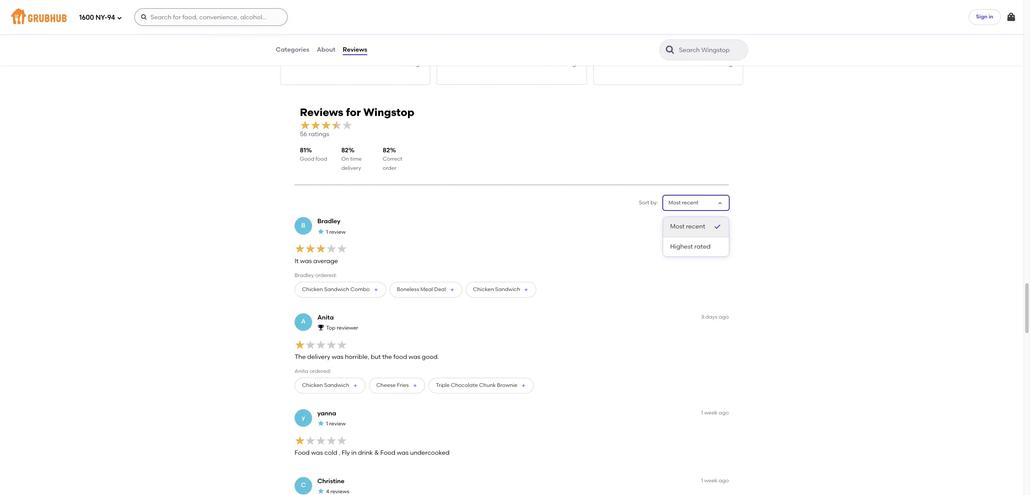 Task type: locate. For each thing, give the bounding box(es) containing it.
0 vertical spatial week
[[704, 410, 718, 416]]

1 vertical spatial anita
[[295, 368, 308, 375]]

svg image right the 94
[[117, 15, 122, 20]]

1 horizontal spatial delivery
[[341, 165, 361, 171]]

2 1 review from the top
[[326, 421, 346, 427]]

1 vertical spatial most recent
[[670, 223, 705, 230]]

1 week ago
[[701, 410, 729, 416], [701, 478, 729, 484]]

ordered: for was
[[310, 368, 331, 375]]

0 vertical spatial days
[[706, 218, 718, 224]]

reviews for reviews
[[343, 46, 367, 53]]

recent up highest rated
[[686, 223, 705, 230]]

1 vertical spatial week
[[704, 478, 718, 484]]

1 82 from the left
[[341, 147, 349, 154]]

82 inside 82 on time delivery
[[341, 147, 349, 154]]

food right the 'good'
[[316, 156, 327, 162]]

1 ago from the top
[[719, 218, 729, 224]]

days
[[706, 218, 718, 224], [706, 314, 718, 320]]

0 vertical spatial most
[[669, 200, 681, 206]]

star icon image right b at the top of the page
[[317, 228, 324, 235]]

reviews
[[343, 46, 367, 53], [300, 106, 343, 119]]

chicken sandwich button
[[466, 282, 537, 298], [295, 378, 366, 394]]

1 review down yanna
[[326, 421, 346, 427]]

ordered:
[[315, 272, 337, 279], [310, 368, 331, 375]]

56 ratings
[[300, 131, 329, 138]]

0 vertical spatial review
[[329, 229, 346, 235]]

1 review
[[326, 229, 346, 235], [326, 421, 346, 427]]

triple chocolate chunk brownie
[[436, 382, 517, 388]]

1600 ny-94
[[79, 13, 115, 21]]

correct
[[383, 156, 402, 162]]

food right &
[[380, 449, 395, 457]]

food right the
[[394, 353, 407, 361]]

little caesars link
[[445, 28, 579, 38]]

1 vertical spatial reviews
[[300, 106, 343, 119]]

most up highest
[[670, 223, 685, 230]]

plus icon image for boneless meal deal button
[[450, 287, 455, 292]]

ordered: down the average
[[315, 272, 337, 279]]

1 review from the top
[[329, 229, 346, 235]]

1 horizontal spatial chicken sandwich
[[473, 286, 520, 293]]

&
[[374, 449, 379, 457]]

anita down the
[[295, 368, 308, 375]]

meal
[[421, 286, 433, 293]]

0 vertical spatial 1 review
[[326, 229, 346, 235]]

1 vertical spatial ordered:
[[310, 368, 331, 375]]

most inside sort by: field
[[669, 200, 681, 206]]

top
[[326, 325, 336, 331]]

1 vertical spatial 1 week ago
[[701, 478, 729, 484]]

0 horizontal spatial food
[[316, 156, 327, 162]]

most
[[669, 200, 681, 206], [670, 223, 685, 230]]

star icon image down yanna
[[317, 420, 324, 427]]

most recent option
[[663, 217, 729, 237]]

chicken for chicken sandwich combo button at the bottom left of the page
[[302, 286, 323, 293]]

0 horizontal spatial bradley
[[295, 272, 314, 279]]

delivery
[[341, 165, 361, 171], [307, 353, 330, 361]]

review down yanna
[[329, 421, 346, 427]]

1 week ago for christine
[[701, 478, 729, 484]]

0 vertical spatial chicken sandwich button
[[466, 282, 537, 298]]

bradley
[[317, 218, 341, 225], [295, 272, 314, 279]]

2 week from the top
[[704, 478, 718, 484]]

0 vertical spatial bradley
[[317, 218, 341, 225]]

0 vertical spatial 1 week ago
[[701, 410, 729, 416]]

it's just wings chicken
[[288, 28, 338, 46]]

ratings
[[402, 60, 423, 67], [558, 60, 579, 67], [715, 60, 736, 67], [309, 131, 329, 138]]

trophy icon image
[[317, 324, 324, 331]]

2 days from the top
[[706, 314, 718, 320]]

the delivery was horrible, but the food was good.
[[295, 353, 439, 361]]

82 on time delivery
[[341, 147, 362, 171]]

was right it
[[300, 257, 312, 265]]

2 vertical spatial star icon image
[[317, 488, 324, 495]]

food left cold
[[295, 449, 310, 457]]

2 1 week ago from the top
[[701, 478, 729, 484]]

anita ordered:
[[295, 368, 331, 375]]

chicken down just
[[300, 40, 321, 46]]

ratings right 56
[[309, 131, 329, 138]]

1 horizontal spatial in
[[989, 14, 994, 20]]

days for the delivery was horrible, but the food was good.
[[706, 314, 718, 320]]

0 vertical spatial chicken sandwich
[[473, 286, 520, 293]]

plus icon image inside chicken sandwich combo button
[[373, 287, 379, 292]]

0 horizontal spatial chicken sandwich button
[[295, 378, 366, 394]]

1 1 review from the top
[[326, 229, 346, 235]]

in
[[989, 14, 994, 20], [351, 449, 357, 457]]

reviews for reviews for wingstop
[[300, 106, 343, 119]]

82 up on
[[341, 147, 349, 154]]

plus icon image
[[373, 287, 379, 292], [450, 287, 455, 292], [524, 287, 529, 292], [353, 383, 358, 388], [412, 383, 418, 388], [521, 383, 526, 388]]

anita up trophy icon
[[317, 314, 334, 321]]

1 horizontal spatial food
[[380, 449, 395, 457]]

plus icon image inside boneless meal deal button
[[450, 287, 455, 292]]

1 vertical spatial most
[[670, 223, 685, 230]]

3 star icon image from the top
[[317, 488, 324, 495]]

chicken right deal at the bottom of page
[[473, 286, 494, 293]]

it
[[295, 257, 299, 265]]

94
[[107, 13, 115, 21]]

about button
[[316, 34, 336, 66]]

2 82 from the left
[[383, 147, 390, 154]]

1 vertical spatial 1 review
[[326, 421, 346, 427]]

days right 3
[[706, 314, 718, 320]]

1 vertical spatial review
[[329, 421, 346, 427]]

chicken sandwich for bottom the chicken sandwich button
[[302, 382, 349, 388]]

1 vertical spatial food
[[394, 353, 407, 361]]

2 star icon image from the top
[[317, 420, 324, 427]]

34 ratings
[[706, 60, 736, 67]]

plus icon image inside triple chocolate chunk brownie button
[[521, 383, 526, 388]]

0 vertical spatial ordered:
[[315, 272, 337, 279]]

good.
[[422, 353, 439, 361]]

recent
[[682, 200, 699, 206], [686, 223, 705, 230]]

1 star icon image from the top
[[317, 228, 324, 235]]

in right sign
[[989, 14, 994, 20]]

food
[[295, 449, 310, 457], [380, 449, 395, 457]]

1 horizontal spatial svg image
[[1006, 12, 1017, 22]]

chicken down anita ordered:
[[302, 382, 323, 388]]

1 vertical spatial chicken sandwich
[[302, 382, 349, 388]]

1 days from the top
[[706, 218, 718, 224]]

days right 2
[[706, 218, 718, 224]]

1 review up the average
[[326, 229, 346, 235]]

ago for the delivery was horrible, but the food was good.
[[719, 314, 729, 320]]

highest
[[670, 243, 693, 250]]

sandwich inside button
[[324, 286, 349, 293]]

1 vertical spatial chicken sandwich button
[[295, 378, 366, 394]]

0 horizontal spatial 82
[[341, 147, 349, 154]]

ratings right 29
[[402, 60, 423, 67]]

most recent up highest rated
[[670, 223, 705, 230]]

0 horizontal spatial delivery
[[307, 353, 330, 361]]

0 horizontal spatial food
[[295, 449, 310, 457]]

reviews button
[[342, 34, 368, 66]]

1 1 week ago from the top
[[701, 410, 729, 416]]

0 vertical spatial star icon image
[[317, 228, 324, 235]]

chicken sandwich combo
[[302, 286, 370, 293]]

1
[[326, 229, 328, 235], [701, 410, 703, 416], [326, 421, 328, 427], [701, 478, 703, 484]]

chicken down bradley ordered:
[[302, 286, 323, 293]]

sandwich for the delivery was horrible, but the food was good.
[[324, 382, 349, 388]]

0 vertical spatial food
[[316, 156, 327, 162]]

rated
[[695, 243, 711, 250]]

0 horizontal spatial chicken sandwich
[[302, 382, 349, 388]]

cheese
[[376, 382, 396, 388]]

81 good food
[[300, 147, 327, 162]]

plus icon image for bottom the chicken sandwich button
[[353, 383, 358, 388]]

chunk
[[479, 382, 496, 388]]

star icon image left 4
[[317, 488, 324, 495]]

plus icon image inside cheese fries button
[[412, 383, 418, 388]]

0 vertical spatial recent
[[682, 200, 699, 206]]

ratings right 205
[[558, 60, 579, 67]]

ratings for 34 ratings
[[715, 60, 736, 67]]

ihop logo image
[[594, 0, 743, 37]]

horrible,
[[345, 353, 369, 361]]

chicken sandwich for the rightmost the chicken sandwich button
[[473, 286, 520, 293]]

a
[[301, 318, 306, 325]]

1 vertical spatial recent
[[686, 223, 705, 230]]

star icon image for bradley
[[317, 228, 324, 235]]

0 vertical spatial anita
[[317, 314, 334, 321]]

review
[[329, 229, 346, 235], [329, 421, 346, 427]]

chicken
[[300, 40, 321, 46], [302, 286, 323, 293], [473, 286, 494, 293], [302, 382, 323, 388]]

3 ago from the top
[[719, 410, 729, 416]]

0 vertical spatial delivery
[[341, 165, 361, 171]]

plus icon image for cheese fries button
[[412, 383, 418, 388]]

ordered: up yanna
[[310, 368, 331, 375]]

anita
[[317, 314, 334, 321], [295, 368, 308, 375]]

review up the average
[[329, 229, 346, 235]]

bradley right b at the top of the page
[[317, 218, 341, 225]]

reviews down it's just wings link
[[343, 46, 367, 53]]

ratings right 34
[[715, 60, 736, 67]]

0 vertical spatial in
[[989, 14, 994, 20]]

was right &
[[397, 449, 409, 457]]

sign
[[976, 14, 988, 20]]

0 vertical spatial most recent
[[669, 200, 699, 206]]

the
[[295, 353, 306, 361]]

just
[[300, 28, 315, 37]]

chicken inside chicken sandwich combo button
[[302, 286, 323, 293]]

1 week from the top
[[704, 410, 718, 416]]

82 inside 82 correct order
[[383, 147, 390, 154]]

1 vertical spatial days
[[706, 314, 718, 320]]

3
[[701, 314, 704, 320]]

reviews inside button
[[343, 46, 367, 53]]

plus icon image for the rightmost the chicken sandwich button
[[524, 287, 529, 292]]

0 vertical spatial reviews
[[343, 46, 367, 53]]

1 horizontal spatial chicken sandwich button
[[466, 282, 537, 298]]

2 ago from the top
[[719, 314, 729, 320]]

in right fly
[[351, 449, 357, 457]]

delivery down time
[[341, 165, 361, 171]]

combo
[[351, 286, 370, 293]]

1 vertical spatial star icon image
[[317, 420, 324, 427]]

0 horizontal spatial in
[[351, 449, 357, 457]]

highest rated
[[670, 243, 711, 250]]

fly
[[342, 449, 350, 457]]

82 for 82 on time delivery
[[341, 147, 349, 154]]

reviews up 56 ratings
[[300, 106, 343, 119]]

most recent up most recent option
[[669, 200, 699, 206]]

most recent
[[669, 200, 699, 206], [670, 223, 705, 230]]

star icon image
[[317, 228, 324, 235], [317, 420, 324, 427], [317, 488, 324, 495]]

recent up most recent option
[[682, 200, 699, 206]]

caret down icon image
[[717, 200, 724, 207]]

2 review from the top
[[329, 421, 346, 427]]

1 review for yanna
[[326, 421, 346, 427]]

82
[[341, 147, 349, 154], [383, 147, 390, 154]]

0 horizontal spatial anita
[[295, 368, 308, 375]]

top reviewer
[[326, 325, 358, 331]]

bradley down it
[[295, 272, 314, 279]]

svg image right sign in button
[[1006, 12, 1017, 22]]

Search for food, convenience, alcohol... search field
[[134, 8, 288, 26]]

1 vertical spatial bradley
[[295, 272, 314, 279]]

but
[[371, 353, 381, 361]]

food inside 81 good food
[[316, 156, 327, 162]]

1 horizontal spatial bradley
[[317, 218, 341, 225]]

sandwich
[[324, 286, 349, 293], [495, 286, 520, 293], [324, 382, 349, 388]]

delivery up anita ordered:
[[307, 353, 330, 361]]

svg image
[[1006, 12, 1017, 22], [117, 15, 122, 20]]

82 up correct
[[383, 147, 390, 154]]

most right by: at the top right of the page
[[669, 200, 681, 206]]

1 horizontal spatial 82
[[383, 147, 390, 154]]

plus icon image for triple chocolate chunk brownie button
[[521, 383, 526, 388]]

1 horizontal spatial anita
[[317, 314, 334, 321]]

boneless meal deal
[[397, 286, 446, 293]]

29 ratings
[[394, 60, 423, 67]]



Task type: vqa. For each thing, say whether or not it's contained in the screenshot.
$1.99
no



Task type: describe. For each thing, give the bounding box(es) containing it.
triple
[[436, 382, 450, 388]]

bradley for bradley ordered:
[[295, 272, 314, 279]]

cold
[[324, 449, 337, 457]]

reviews for wingstop
[[300, 106, 415, 119]]

sort
[[639, 200, 649, 206]]

days for it was average
[[706, 218, 718, 224]]

most recent inside option
[[670, 223, 705, 230]]

wingstop
[[363, 106, 415, 119]]

sign in button
[[969, 9, 1001, 25]]

ratings for 56 ratings
[[309, 131, 329, 138]]

svg image
[[140, 14, 147, 21]]

boneless
[[397, 286, 419, 293]]

205
[[546, 60, 557, 67]]

2
[[701, 218, 704, 224]]

by:
[[651, 200, 658, 206]]

brownie
[[497, 382, 517, 388]]

chicken inside the it's just wings chicken
[[300, 40, 321, 46]]

deal
[[434, 286, 446, 293]]

week for yanna
[[704, 410, 718, 416]]

average
[[313, 257, 338, 265]]

in inside button
[[989, 14, 994, 20]]

main navigation navigation
[[0, 0, 1024, 34]]

was left cold
[[311, 449, 323, 457]]

it's just wings link
[[288, 28, 423, 38]]

ago for it was average
[[719, 218, 729, 224]]

it was average
[[295, 257, 338, 265]]

yanna
[[317, 410, 336, 417]]

35–50
[[288, 51, 304, 57]]

categories
[[276, 46, 309, 53]]

star icon image for christine
[[317, 488, 324, 495]]

reviewer
[[337, 325, 358, 331]]

ihop link
[[601, 28, 736, 38]]

1 vertical spatial delivery
[[307, 353, 330, 361]]

ratings for 205 ratings
[[558, 60, 579, 67]]

undercooked
[[410, 449, 450, 457]]

most inside option
[[670, 223, 685, 230]]

sandwich for it was average
[[324, 286, 349, 293]]

ordered: for average
[[315, 272, 337, 279]]

it's just wings logo image
[[281, 0, 430, 37]]

search icon image
[[665, 45, 676, 55]]

1 vertical spatial in
[[351, 449, 357, 457]]

on
[[341, 156, 349, 162]]

4 reviews
[[326, 489, 349, 495]]

time
[[350, 156, 362, 162]]

sort by:
[[639, 200, 658, 206]]

fries
[[397, 382, 409, 388]]

drink
[[358, 449, 373, 457]]

wings
[[316, 28, 338, 37]]

little caesars
[[445, 28, 493, 37]]

min
[[305, 51, 314, 57]]

chicken for the rightmost the chicken sandwich button
[[473, 286, 494, 293]]

chicken for bottom the chicken sandwich button
[[302, 382, 323, 388]]

,
[[339, 449, 340, 457]]

plus icon image for chicken sandwich combo button at the bottom left of the page
[[373, 287, 379, 292]]

34
[[706, 60, 713, 67]]

Sort by: field
[[669, 199, 699, 207]]

56
[[300, 131, 307, 138]]

35–50 min
[[288, 51, 314, 57]]

2 food from the left
[[380, 449, 395, 457]]

recent inside sort by: field
[[682, 200, 699, 206]]

c
[[301, 482, 306, 489]]

week for christine
[[704, 478, 718, 484]]

29
[[394, 60, 401, 67]]

1 food from the left
[[295, 449, 310, 457]]

ratings for 29 ratings
[[402, 60, 423, 67]]

1 horizontal spatial food
[[394, 353, 407, 361]]

recent inside option
[[686, 223, 705, 230]]

0 horizontal spatial svg image
[[117, 15, 122, 20]]

2 days ago
[[701, 218, 729, 224]]

little
[[445, 28, 462, 37]]

4
[[326, 489, 329, 495]]

1 week ago for yanna
[[701, 410, 729, 416]]

81
[[300, 147, 306, 154]]

4 ago from the top
[[719, 478, 729, 484]]

Search Wingstop search field
[[678, 46, 745, 54]]

caesars
[[464, 28, 493, 37]]

check icon image
[[713, 223, 722, 231]]

3 days ago
[[701, 314, 729, 320]]

little caesars logo image
[[438, 0, 586, 37]]

82 for 82 correct order
[[383, 147, 390, 154]]

bradley ordered:
[[295, 272, 337, 279]]

review for bradley
[[329, 229, 346, 235]]

categories button
[[275, 34, 310, 66]]

star icon image for yanna
[[317, 420, 324, 427]]

sign in
[[976, 14, 994, 20]]

was left the good.
[[409, 353, 420, 361]]

christine
[[317, 478, 345, 485]]

cheese fries
[[376, 382, 409, 388]]

ny-
[[96, 13, 107, 21]]

b
[[301, 222, 305, 230]]

1 review for bradley
[[326, 229, 346, 235]]

chocolate
[[451, 382, 478, 388]]

205 ratings
[[546, 60, 579, 67]]

good
[[300, 156, 314, 162]]

for
[[346, 106, 361, 119]]

review for yanna
[[329, 421, 346, 427]]

82 correct order
[[383, 147, 402, 171]]

triple chocolate chunk brownie button
[[429, 378, 534, 394]]

about
[[317, 46, 335, 53]]

order
[[383, 165, 397, 171]]

1600
[[79, 13, 94, 21]]

ihop
[[601, 28, 619, 37]]

chicken sandwich combo button
[[295, 282, 386, 298]]

food was cold , fly in drink & food was undercooked
[[295, 449, 450, 457]]

boneless meal deal button
[[390, 282, 462, 298]]

reviews
[[331, 489, 349, 495]]

it's
[[288, 28, 298, 37]]

delivery inside 82 on time delivery
[[341, 165, 361, 171]]

anita for anita ordered:
[[295, 368, 308, 375]]

cheese fries button
[[369, 378, 425, 394]]

y
[[302, 414, 305, 421]]

anita for anita
[[317, 314, 334, 321]]

bradley for bradley
[[317, 218, 341, 225]]

was left horrible,
[[332, 353, 344, 361]]

ago for food was cold , fly in drink & food was undercooked
[[719, 410, 729, 416]]



